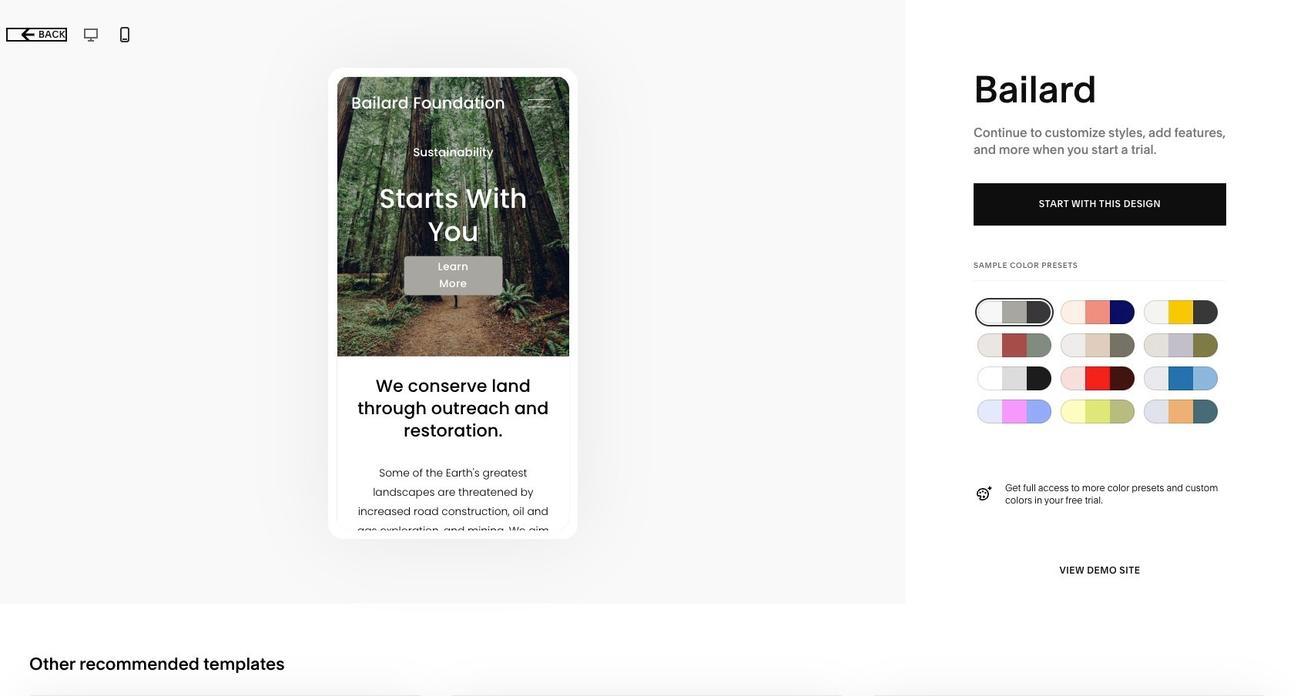 Task type: vqa. For each thing, say whether or not it's contained in the screenshot.
Clarkson image
yes



Task type: describe. For each thing, give the bounding box(es) containing it.
preview template on a desktop device image
[[82, 26, 99, 43]]

crosby image
[[466, 537, 828, 696]]

preview template on a mobile device image
[[116, 26, 133, 43]]

bailard image
[[53, 537, 414, 696]]



Task type: locate. For each thing, give the bounding box(es) containing it.
clarkson image
[[880, 537, 1242, 696]]



